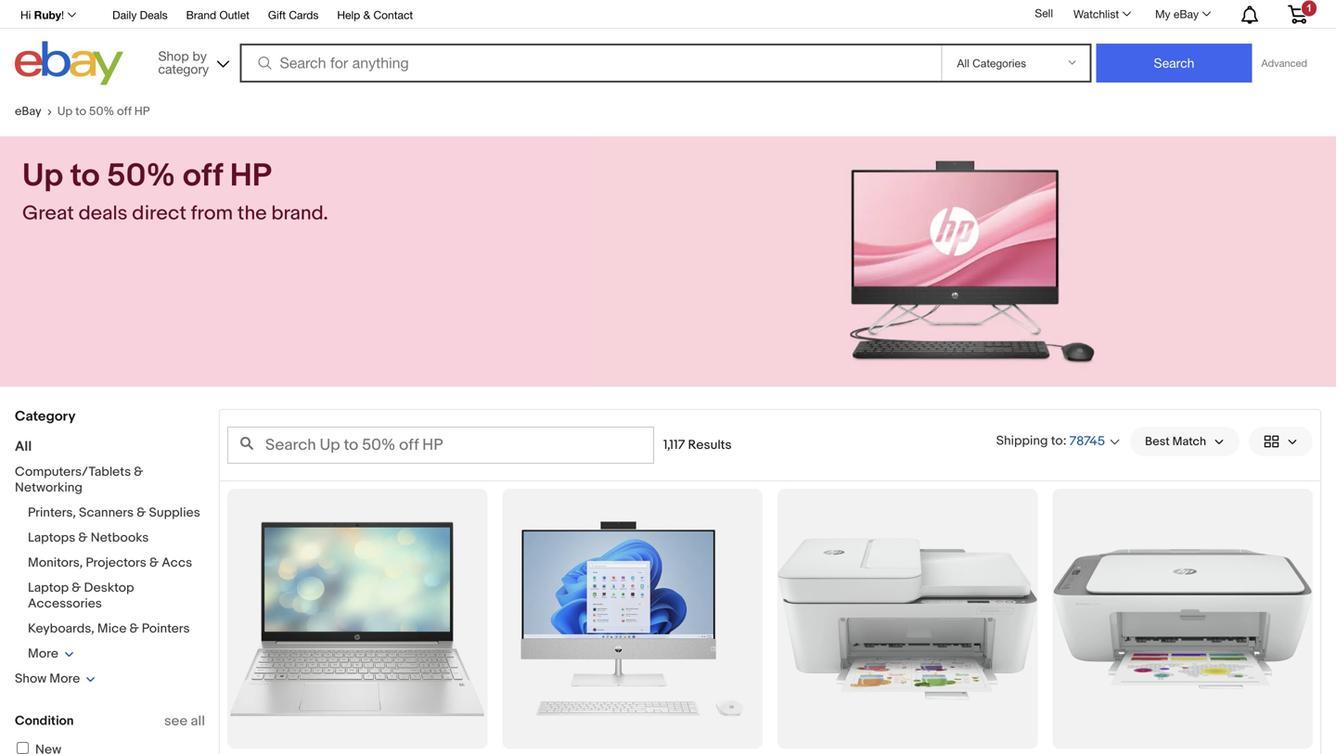 Task type: describe. For each thing, give the bounding box(es) containing it.
brand.
[[271, 201, 328, 226]]

hi ruby !
[[20, 8, 64, 21]]

& right mice
[[129, 621, 139, 637]]

& inside "computers/tablets & networking"
[[134, 465, 143, 480]]

up to 50% off hp
[[57, 104, 150, 119]]

my
[[1156, 7, 1171, 20]]

all
[[15, 439, 32, 455]]

direct
[[132, 201, 186, 226]]

computers/tablets & networking
[[15, 465, 143, 496]]

laptop & desktop accessories link
[[28, 581, 134, 612]]

best
[[1146, 435, 1170, 449]]

0 vertical spatial more
[[28, 647, 58, 662]]

1,117 results
[[664, 438, 732, 453]]

condition
[[15, 714, 74, 730]]

New checkbox
[[17, 743, 29, 755]]

off for up to 50% off hp
[[117, 104, 132, 119]]

off for up to 50% off hp great deals direct from the brand.
[[183, 157, 223, 195]]

ebay inside my ebay link
[[1174, 7, 1199, 20]]

laptops & netbooks link
[[28, 531, 149, 546]]

by
[[193, 48, 207, 64]]

monitors, projectors & accs link
[[28, 556, 192, 571]]

show more button
[[15, 672, 96, 687]]

sell
[[1035, 7, 1054, 20]]

ebay inside up to 50% off hp main content
[[15, 104, 41, 119]]

ruby
[[34, 8, 61, 21]]

printers, scanners & supplies laptops & netbooks monitors, projectors & accs laptop & desktop accessories keyboards, mice & pointers
[[28, 505, 200, 637]]

hp pavilion laptop computer 15.6" fhd amd ryzen 7 16 gb memory; 512 gb ssd image
[[227, 522, 488, 717]]

hp pavilion all-in-one computer 23.8" fhd 13th gen intel core i5, 8 gb; 1 tb hdd image
[[503, 522, 763, 717]]

help & contact
[[337, 8, 413, 21]]

my ebay link
[[1146, 3, 1220, 25]]

& right laptops
[[78, 531, 88, 546]]

advanced link
[[1253, 45, 1317, 82]]

sell link
[[1027, 7, 1062, 20]]

hp for up to 50% off hp
[[134, 104, 150, 119]]

gift cards link
[[268, 6, 319, 26]]

mice
[[97, 621, 127, 637]]

contact
[[374, 8, 413, 21]]

laptop
[[28, 581, 69, 596]]

watchlist link
[[1064, 3, 1140, 25]]

outlet
[[219, 8, 250, 21]]

computers/tablets & networking link
[[15, 465, 143, 496]]

keyboards,
[[28, 621, 94, 637]]

1 link
[[1277, 0, 1319, 27]]

from
[[191, 201, 233, 226]]

78745
[[1070, 434, 1106, 450]]

1,117
[[664, 438, 685, 453]]

supplies
[[149, 505, 200, 521]]

more button
[[28, 647, 74, 662]]

up to 50% off hp great deals direct from the brand.
[[22, 157, 328, 226]]

category
[[15, 408, 76, 425]]

brand outlet
[[186, 8, 250, 21]]

50% for up to 50% off hp great deals direct from the brand.
[[107, 157, 176, 195]]

all
[[191, 713, 205, 730]]

see all button
[[164, 713, 205, 730]]

see
[[164, 713, 188, 730]]

show more
[[15, 672, 80, 687]]

keyboards, mice & pointers link
[[28, 621, 190, 637]]

gift cards
[[268, 8, 319, 21]]

netbooks
[[91, 531, 149, 546]]

1
[[1307, 2, 1313, 14]]

account navigation
[[10, 0, 1322, 29]]

help & contact link
[[337, 6, 413, 26]]

deals
[[140, 8, 168, 21]]

& inside account navigation
[[364, 8, 371, 21]]

& left accs
[[149, 556, 159, 571]]

match
[[1173, 435, 1207, 449]]

gift
[[268, 8, 286, 21]]

cards
[[289, 8, 319, 21]]

category
[[158, 61, 209, 77]]

my ebay
[[1156, 7, 1199, 20]]

printers, scanners & supplies link
[[28, 505, 200, 521]]

up to 50% off hp main content
[[0, 90, 1337, 755]]



Task type: locate. For each thing, give the bounding box(es) containing it.
0 vertical spatial up
[[57, 104, 73, 119]]

shop by category banner
[[10, 0, 1322, 90]]

1 horizontal spatial off
[[183, 157, 223, 195]]

to up deals in the top left of the page
[[70, 157, 100, 195]]

deals
[[79, 201, 128, 226]]

scanners
[[79, 505, 134, 521]]

1 vertical spatial more
[[49, 672, 80, 687]]

computers/tablets
[[15, 465, 131, 480]]

up for up to 50% off hp
[[57, 104, 73, 119]]

ebay left up to 50% off hp
[[15, 104, 41, 119]]

best match
[[1146, 435, 1207, 449]]

to right the ebay link
[[75, 104, 86, 119]]

to left 78745
[[1051, 433, 1063, 449]]

hp inside up to 50% off hp great deals direct from the brand.
[[230, 157, 272, 195]]

shop by category button
[[150, 41, 233, 81]]

& up printers, scanners & supplies link
[[134, 465, 143, 480]]

1 vertical spatial to
[[70, 157, 100, 195]]

& up netbooks
[[137, 505, 146, 521]]

laptops
[[28, 531, 75, 546]]

printers,
[[28, 505, 76, 521]]

0 vertical spatial off
[[117, 104, 132, 119]]

off
[[117, 104, 132, 119], [183, 157, 223, 195]]

shop
[[158, 48, 189, 64]]

Enter your search keyword text field
[[227, 427, 654, 464]]

to inside up to 50% off hp great deals direct from the brand.
[[70, 157, 100, 195]]

brand outlet link
[[186, 6, 250, 26]]

to for up to 50% off hp great deals direct from the brand.
[[70, 157, 100, 195]]

0 vertical spatial to
[[75, 104, 86, 119]]

ebay link
[[15, 104, 57, 119]]

1 vertical spatial off
[[183, 157, 223, 195]]

see all
[[164, 713, 205, 730]]

shop by category
[[158, 48, 209, 77]]

hp deskjet 4155e all-in-one inkjet printer, color mobile print, copy, scan, send image
[[778, 522, 1038, 717]]

pointers
[[142, 621, 190, 637]]

ebay right my
[[1174, 7, 1199, 20]]

results
[[688, 438, 732, 453]]

to inside the shipping to : 78745
[[1051, 433, 1063, 449]]

to for up to 50% off hp
[[75, 104, 86, 119]]

show
[[15, 672, 47, 687]]

daily deals
[[112, 8, 168, 21]]

1 vertical spatial hp
[[230, 157, 272, 195]]

50% for up to 50% off hp
[[89, 104, 114, 119]]

1 vertical spatial up
[[22, 157, 63, 195]]

the
[[237, 201, 267, 226]]

monitors,
[[28, 556, 83, 571]]

help
[[337, 8, 360, 21]]

1 horizontal spatial hp
[[230, 157, 272, 195]]

great
[[22, 201, 74, 226]]

!
[[61, 8, 64, 21]]

hi
[[20, 8, 31, 21]]

& right help
[[364, 8, 371, 21]]

0 horizontal spatial ebay
[[15, 104, 41, 119]]

up
[[57, 104, 73, 119], [22, 157, 63, 195]]

to for shipping to : 78745
[[1051, 433, 1063, 449]]

0 horizontal spatial off
[[117, 104, 132, 119]]

more down more button
[[49, 672, 80, 687]]

daily
[[112, 8, 137, 21]]

0 horizontal spatial hp
[[134, 104, 150, 119]]

50% inside up to 50% off hp great deals direct from the brand.
[[107, 157, 176, 195]]

1 vertical spatial 50%
[[107, 157, 176, 195]]

50% right the ebay link
[[89, 104, 114, 119]]

0 vertical spatial ebay
[[1174, 7, 1199, 20]]

daily deals link
[[112, 6, 168, 26]]

accs
[[162, 556, 192, 571]]

up inside up to 50% off hp great deals direct from the brand.
[[22, 157, 63, 195]]

50% up direct
[[107, 157, 176, 195]]

projectors
[[86, 556, 147, 571]]

hp deskjet 2755e all-in-one inkjet printer, color mobile print, copy, scan up to image
[[1053, 522, 1313, 717]]

brand
[[186, 8, 216, 21]]

None submit
[[1097, 44, 1253, 83]]

&
[[364, 8, 371, 21], [134, 465, 143, 480], [137, 505, 146, 521], [78, 531, 88, 546], [149, 556, 159, 571], [72, 581, 81, 596], [129, 621, 139, 637]]

to
[[75, 104, 86, 119], [70, 157, 100, 195], [1051, 433, 1063, 449]]

desktop
[[84, 581, 134, 596]]

shipping
[[997, 433, 1049, 449]]

more
[[28, 647, 58, 662], [49, 672, 80, 687]]

none submit inside shop by category "banner"
[[1097, 44, 1253, 83]]

0 vertical spatial 50%
[[89, 104, 114, 119]]

0 vertical spatial hp
[[134, 104, 150, 119]]

hp for up to 50% off hp great deals direct from the brand.
[[230, 157, 272, 195]]

off inside up to 50% off hp great deals direct from the brand.
[[183, 157, 223, 195]]

watchlist
[[1074, 7, 1120, 20]]

ebay
[[1174, 7, 1199, 20], [15, 104, 41, 119]]

networking
[[15, 480, 83, 496]]

accessories
[[28, 596, 102, 612]]

view: gallery view image
[[1264, 432, 1299, 452]]

more up show more
[[28, 647, 58, 662]]

up for up to 50% off hp great deals direct from the brand.
[[22, 157, 63, 195]]

2 vertical spatial to
[[1051, 433, 1063, 449]]

advanced
[[1262, 57, 1308, 69]]

1 horizontal spatial ebay
[[1174, 7, 1199, 20]]

best match button
[[1131, 427, 1240, 457]]

:
[[1063, 433, 1067, 449]]

1 vertical spatial ebay
[[15, 104, 41, 119]]

50%
[[89, 104, 114, 119], [107, 157, 176, 195]]

shipping to : 78745
[[997, 433, 1106, 450]]

Search for anything text field
[[243, 45, 938, 81]]

hp
[[134, 104, 150, 119], [230, 157, 272, 195]]

& right laptop
[[72, 581, 81, 596]]



Task type: vqa. For each thing, say whether or not it's contained in the screenshot.
Fifth
no



